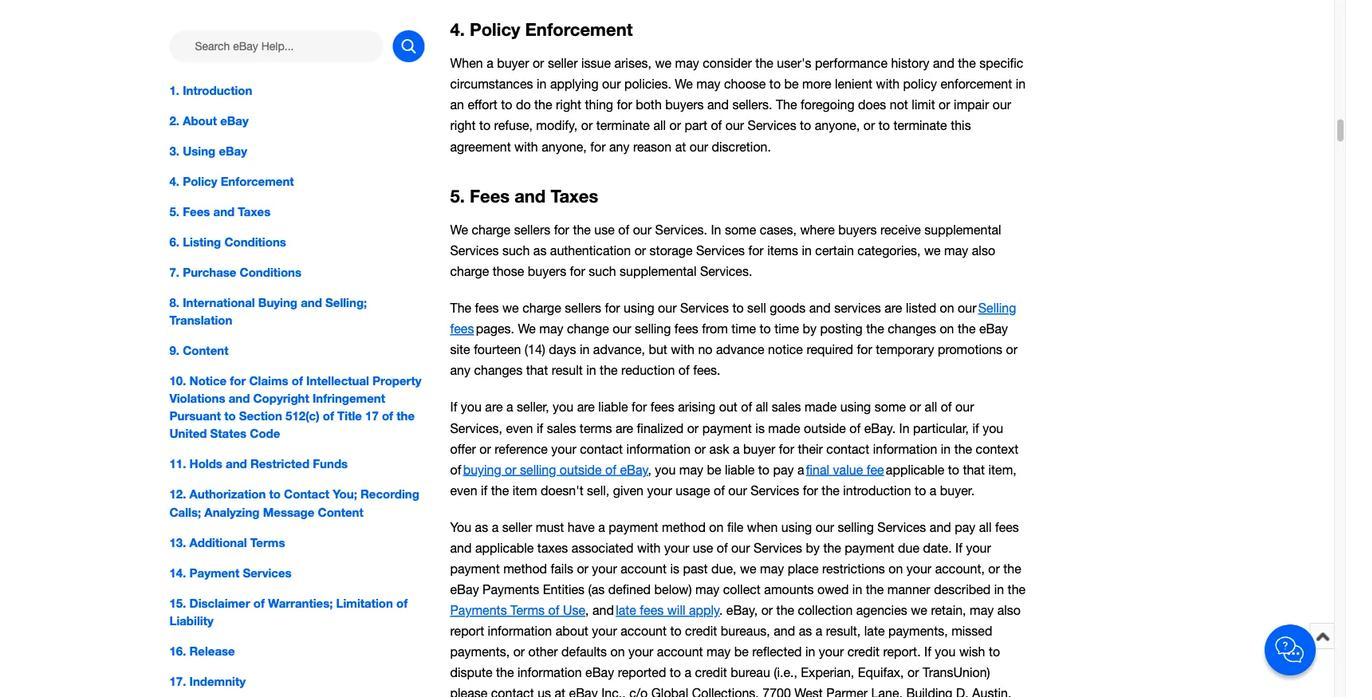 Task type: vqa. For each thing, say whether or not it's contained in the screenshot.
bottom the liable
yes



Task type: locate. For each thing, give the bounding box(es) containing it.
and down 7. purchase conditions link
[[301, 295, 322, 310]]

some left cases,
[[725, 222, 757, 237]]

on inside pages. we may change our selling fees from time to time by posting the changes on the ebay site fourteen (14) days in advance, but with no advance notice required for temporary promotions or any changes that result in the reduction of fees.
[[940, 322, 955, 336]]

1 horizontal spatial is
[[756, 421, 765, 435]]

0 horizontal spatial policy
[[183, 174, 217, 188]]

in inside we charge sellers for the use of our services. in some cases, where buyers receive supplemental services such as authentication or storage services for items in certain categories, we may also charge those buyers for such supplemental services.
[[711, 222, 722, 237]]

for inside 10. notice for claims of intellectual property violations and copyright infringement pursuant to section 512(c) of title 17 of the united states code
[[230, 374, 246, 388]]

0 vertical spatial policy
[[470, 19, 521, 40]]

services inside applicable to that item, even if the item doesn't sell, given your usage of our services for the introduction to a buyer.
[[751, 483, 800, 498]]

3. using ebay link
[[170, 142, 425, 160]]

selling inside pages. we may change our selling fees from time to time by posting the changes on the ebay site fourteen (14) days in advance, but with no advance notice required for temporary promotions or any changes that result in the reduction of fees.
[[635, 322, 671, 336]]

2 vertical spatial selling
[[838, 520, 874, 535]]

15.
[[170, 596, 186, 610]]

offer
[[450, 442, 476, 456]]

, down finalized
[[649, 462, 652, 477]]

1 vertical spatial outside
[[560, 462, 602, 477]]

choose
[[724, 77, 766, 91]]

2 horizontal spatial we
[[675, 77, 693, 91]]

amounts
[[765, 582, 814, 597]]

0 vertical spatial we
[[675, 77, 693, 91]]

the
[[776, 97, 798, 112], [450, 301, 472, 315]]

our up 'file'
[[729, 483, 747, 498]]

1 vertical spatial method
[[504, 562, 547, 576]]

3.
[[170, 144, 180, 158]]

pay
[[774, 462, 794, 477], [955, 520, 976, 535]]

also
[[972, 243, 996, 258], [998, 603, 1021, 618]]

buyer up circumstances
[[497, 56, 529, 71]]

and up date.
[[930, 520, 952, 535]]

transunion)
[[923, 666, 991, 680]]

services. up the fees we charge sellers for using our services to sell goods and services are listed on our
[[700, 264, 753, 279]]

final
[[807, 462, 830, 477]]

on down due
[[889, 562, 903, 576]]

be inside the when a buyer or seller issue arises, we may consider the user's performance history and the specific circumstances in applying our policies. we may choose to be more lenient with policy enforcement in an effort to do the right thing for both buyers and sellers. the foregoing does not limit or impair our right to refuse, modify, or terminate all or part of our services to anyone, or to terminate this agreement with anyone, for any reason at our discretion.
[[785, 77, 799, 91]]

2 horizontal spatial if
[[973, 421, 980, 435]]

a inside the when a buyer or seller issue arises, we may consider the user's performance history and the specific circumstances in applying our policies. we may choose to be more lenient with policy enforcement in an effort to do the right thing for both buyers and sellers. the foregoing does not limit or impair our right to refuse, modify, or terminate all or part of our services to anyone, or to terminate this agreement with anyone, for any reason at our discretion.
[[487, 56, 494, 71]]

any
[[610, 139, 630, 154], [450, 363, 471, 378]]

of left use
[[549, 603, 560, 618]]

1 horizontal spatial terms
[[511, 603, 545, 618]]

be down "bureaus,"
[[735, 645, 749, 659]]

united
[[170, 427, 207, 441]]

associated
[[572, 541, 634, 555]]

1 horizontal spatial payments,
[[889, 624, 948, 639]]

west
[[795, 686, 823, 697]]

to down does
[[879, 118, 890, 133]]

also right retain,
[[998, 603, 1021, 618]]

0 horizontal spatial we
[[450, 222, 468, 237]]

or up buying
[[480, 442, 491, 456]]

your
[[552, 442, 577, 456], [647, 483, 672, 498], [665, 541, 690, 555], [967, 541, 992, 555], [592, 562, 617, 576], [907, 562, 932, 576], [592, 624, 617, 639], [629, 645, 654, 659], [819, 645, 844, 659]]

0 horizontal spatial time
[[732, 322, 756, 336]]

1. introduction
[[170, 83, 252, 97]]

with inside the you as a seller must have a payment method on file when using our selling services and pay all fees and applicable taxes associated with your use of our services by the payment due date. if your payment method fails or your account is past due, we may place restrictions on your account, or the ebay payments entities (as defined below) may collect amounts owed in the manner described in the payments terms of use , and late fees will apply
[[637, 541, 661, 555]]

the up agencies
[[866, 582, 884, 597]]

ebay down the selling
[[980, 322, 1009, 336]]

0 horizontal spatial that
[[526, 363, 548, 378]]

be down user's
[[785, 77, 799, 91]]

to inside pages. we may change our selling fees from time to time by posting the changes on the ebay site fourteen (14) days in advance, but with no advance notice required for temporary promotions or any changes that result in the reduction of fees.
[[760, 322, 771, 336]]

our right "impair"
[[993, 97, 1012, 112]]

buyer inside the when a buyer or seller issue arises, we may consider the user's performance history and the specific circumstances in applying our policies. we may choose to be more lenient with policy enforcement in an effort to do the right thing for both buyers and sellers. the foregoing does not limit or impair our right to refuse, modify, or terminate all or part of our services to anyone, or to terminate this agreement with anyone, for any reason at our discretion.
[[497, 56, 529, 71]]

0 horizontal spatial right
[[450, 118, 476, 133]]

the right 17
[[397, 409, 415, 423]]

services up those
[[450, 243, 499, 258]]

bureau
[[731, 666, 771, 680]]

with left the no
[[671, 342, 695, 357]]

or down arising
[[688, 421, 699, 435]]

applicable inside applicable to that item, even if the item doesn't sell, given your usage of our services for the introduction to a buyer.
[[886, 462, 945, 477]]

right down applying
[[556, 97, 582, 112]]

0 horizontal spatial any
[[450, 363, 471, 378]]

1 vertical spatial changes
[[474, 363, 523, 378]]

1 vertical spatial by
[[806, 541, 820, 555]]

fees up listing
[[183, 204, 210, 219]]

we charge sellers for the use of our services. in some cases, where buyers receive supplemental services such as authentication or storage services for items in certain categories, we may also charge those buyers for such supplemental services.
[[450, 222, 1002, 279]]

the down amounts
[[777, 603, 795, 618]]

0 horizontal spatial is
[[671, 562, 680, 576]]

0 horizontal spatial seller
[[502, 520, 532, 535]]

1 vertical spatial even
[[450, 483, 478, 498]]

0 vertical spatial liable
[[599, 400, 628, 415]]

2 vertical spatial we
[[518, 322, 536, 336]]

fees inside pages. we may change our selling fees from time to time by posting the changes on the ebay site fourteen (14) days in advance, but with no advance notice required for temporary promotions or any changes that result in the reduction of fees.
[[675, 322, 699, 336]]

0 horizontal spatial buyer
[[497, 56, 529, 71]]

we up pages.
[[503, 301, 519, 315]]

context
[[976, 442, 1019, 456]]

payment down 'out'
[[703, 421, 752, 435]]

agreement
[[450, 139, 511, 154]]

reflected
[[753, 645, 802, 659]]

agencies
[[857, 603, 908, 618]]

reported
[[618, 666, 667, 680]]

the up authentication
[[573, 222, 591, 237]]

0 horizontal spatial be
[[707, 462, 722, 477]]

on up promotions on the right of the page
[[940, 322, 955, 336]]

charge
[[472, 222, 511, 237], [450, 264, 489, 279], [523, 301, 562, 315]]

applicable inside the you as a seller must have a payment method on file when using our selling services and pay all fees and applicable taxes associated with your use of our services by the payment due date. if your payment method fails or your account is past due, we may place restrictions on your account, or the ebay payments entities (as defined below) may collect amounts owed in the manner described in the payments terms of use , and late fees will apply
[[475, 541, 534, 555]]

2 horizontal spatial using
[[841, 400, 871, 415]]

fees inside if you are a seller, you are liable for fees arising out of all sales made using some or all of our services, even if sales terms are finalized or payment is made outside of ebay. in particular, if you offer or reference your contact information or ask a buyer for their contact information in the context of
[[651, 400, 675, 415]]

8.
[[170, 295, 180, 310]]

use inside we charge sellers for the use of our services. in some cases, where buyers receive supplemental services such as authentication or storage services for items in certain categories, we may also charge those buyers for such supplemental services.
[[595, 222, 615, 237]]

buyers up certain on the top right of page
[[839, 222, 877, 237]]

global
[[652, 686, 689, 697]]

that inside pages. we may change our selling fees from time to time by posting the changes on the ebay site fourteen (14) days in advance, but with no advance notice required for temporary promotions or any changes that result in the reduction of fees.
[[526, 363, 548, 378]]

1 vertical spatial use
[[693, 541, 714, 555]]

2 vertical spatial using
[[782, 520, 812, 535]]

use up authentication
[[595, 222, 615, 237]]

for inside pages. we may change our selling fees from time to time by posting the changes on the ebay site fourteen (14) days in advance, but with no advance notice required for temporary promotions or any changes that result in the reduction of fees.
[[857, 342, 873, 357]]

may inside pages. we may change our selling fees from time to time by posting the changes on the ebay site fourteen (14) days in advance, but with no advance notice required for temporary promotions or any changes that result in the reduction of fees.
[[540, 322, 564, 336]]

5. fees and taxes inside 5. fees and taxes link
[[170, 204, 271, 219]]

services.
[[655, 222, 708, 237], [700, 264, 753, 279]]

2 horizontal spatial as
[[799, 624, 812, 639]]

the right described on the bottom right of page
[[1008, 582, 1026, 597]]

recording
[[361, 487, 420, 502]]

1 horizontal spatial if
[[537, 421, 544, 435]]

our inside applicable to that item, even if the item doesn't sell, given your usage of our services for the introduction to a buyer.
[[729, 483, 747, 498]]

ebay
[[220, 113, 249, 128], [219, 144, 247, 158], [980, 322, 1009, 336], [620, 462, 649, 477], [450, 582, 479, 597], [586, 666, 615, 680], [569, 686, 598, 697]]

more
[[803, 77, 832, 91]]

late inside the you as a seller must have a payment method on file when using our selling services and pay all fees and applicable taxes associated with your use of our services by the payment due date. if your payment method fails or your account is past due, we may place restrictions on your account, or the ebay payments entities (as defined below) may collect amounts owed in the manner described in the payments terms of use , and late fees will apply
[[616, 603, 637, 618]]

1 vertical spatial in
[[900, 421, 910, 435]]

1 vertical spatial at
[[555, 686, 566, 697]]

credit down apply
[[685, 624, 718, 639]]

taxes up authentication
[[551, 185, 599, 207]]

ebay up 'given'
[[620, 462, 649, 477]]

and inside 10. notice for claims of intellectual property violations and copyright infringement pursuant to section 512(c) of title 17 of the united states code
[[229, 391, 250, 406]]

both
[[636, 97, 662, 112]]

content down you;
[[318, 505, 364, 519]]

conditions for 6. listing conditions
[[225, 235, 286, 249]]

0 vertical spatial as
[[534, 243, 547, 258]]

charge up (14)
[[523, 301, 562, 315]]

1 vertical spatial buyer
[[744, 442, 776, 456]]

terminate down thing on the left top of page
[[597, 118, 650, 133]]

pay inside the you as a seller must have a payment method on file when using our selling services and pay all fees and applicable taxes associated with your use of our services by the payment due date. if your payment method fails or your account is past due, we may place restrictions on your account, or the ebay payments entities (as defined below) may collect amounts owed in the manner described in the payments terms of use , and late fees will apply
[[955, 520, 976, 535]]

1 vertical spatial anyone,
[[542, 139, 587, 154]]

0 horizontal spatial 5. fees and taxes
[[170, 204, 271, 219]]

payment inside if you are a seller, you are liable for fees arising out of all sales made using some or all of our services, even if sales terms are finalized or payment is made outside of ebay. in particular, if you offer or reference your contact information or ask a buyer for their contact information in the context of
[[703, 421, 752, 435]]

selling inside the you as a seller must have a payment method on file when using our selling services and pay all fees and applicable taxes associated with your use of our services by the payment due date. if your payment method fails or your account is past due, we may place restrictions on your account, or the ebay payments entities (as defined below) may collect amounts owed in the manner described in the payments terms of use , and late fees will apply
[[838, 520, 874, 535]]

1 horizontal spatial terminate
[[894, 118, 948, 133]]

0 horizontal spatial in
[[711, 222, 722, 237]]

1 horizontal spatial selling
[[635, 322, 671, 336]]

0 vertical spatial seller
[[548, 56, 578, 71]]

1 vertical spatial seller
[[502, 520, 532, 535]]

6. listing conditions link
[[170, 233, 425, 251]]

or down report.
[[908, 666, 920, 680]]

ebay inside "link"
[[220, 113, 249, 128]]

in down the particular,
[[941, 442, 951, 456]]

change
[[567, 322, 609, 336]]

sellers up those
[[514, 222, 551, 237]]

ebay up report
[[450, 582, 479, 597]]

content
[[183, 343, 229, 358], [318, 505, 364, 519]]

are up terms
[[577, 400, 595, 415]]

arises,
[[615, 56, 652, 71]]

services up when
[[751, 483, 800, 498]]

for inside applicable to that item, even if the item doesn't sell, given your usage of our services for the introduction to a buyer.
[[803, 483, 819, 498]]

a right you
[[492, 520, 499, 535]]

1 vertical spatial right
[[450, 118, 476, 133]]

16. release link
[[170, 642, 425, 660]]

1 horizontal spatial in
[[900, 421, 910, 435]]

of right 17
[[382, 409, 393, 423]]

payments up payments terms of use link
[[483, 582, 540, 597]]

right down an
[[450, 118, 476, 133]]

1 horizontal spatial time
[[775, 322, 800, 336]]

5. fees and taxes link
[[170, 203, 425, 220]]

by inside the you as a seller must have a payment method on file when using our selling services and pay all fees and applicable taxes associated with your use of our services by the payment due date. if your payment method fails or your account is past due, we may place restrictions on your account, or the ebay payments entities (as defined below) may collect amounts owed in the manner described in the payments terms of use , and late fees will apply
[[806, 541, 820, 555]]

2 vertical spatial buyers
[[528, 264, 567, 279]]

seller inside the you as a seller must have a payment method on file when using our selling services and pay all fees and applicable taxes associated with your use of our services by the payment due date. if your payment method fails or your account is past due, we may place restrictions on your account, or the ebay payments entities (as defined below) may collect amounts owed in the manner described in the payments terms of use , and late fees will apply
[[502, 520, 532, 535]]

content inside "link"
[[183, 343, 229, 358]]

terms inside the you as a seller must have a payment method on file when using our selling services and pay all fees and applicable taxes associated with your use of our services by the payment due date. if your payment method fails or your account is past due, we may place restrictions on your account, or the ebay payments entities (as defined below) may collect amounts owed in the manner described in the payments terms of use , and late fees will apply
[[511, 603, 545, 618]]

, inside the you as a seller must have a payment method on file when using our selling services and pay all fees and applicable taxes associated with your use of our services by the payment due date. if your payment method fails or your account is past due, we may place restrictions on your account, or the ebay payments entities (as defined below) may collect amounts owed in the manner described in the payments terms of use , and late fees will apply
[[586, 603, 589, 618]]

may right categories,
[[945, 243, 969, 258]]

contact up value
[[827, 442, 870, 456]]

of inside we charge sellers for the use of our services. in some cases, where buyers receive supplemental services such as authentication or storage services for items in certain categories, we may also charge those buyers for such supplemental services.
[[619, 222, 630, 237]]

buyers up the "part"
[[666, 97, 704, 112]]

this
[[951, 118, 972, 133]]

in up experian,
[[806, 645, 816, 659]]

changes down fourteen
[[474, 363, 523, 378]]

be down ask
[[707, 462, 722, 477]]

0 horizontal spatial fees
[[183, 204, 210, 219]]

the inside the when a buyer or seller issue arises, we may consider the user's performance history and the specific circumstances in applying our policies. we may choose to be more lenient with policy enforcement in an effort to do the right thing for both buyers and sellers. the foregoing does not limit or impair our right to refuse, modify, or terminate all or part of our services to anyone, or to terminate this agreement with anyone, for any reason at our discretion.
[[776, 97, 798, 112]]

selling up but
[[635, 322, 671, 336]]

enforcement down 3. using ebay link
[[221, 174, 294, 188]]

a left buyer.
[[930, 483, 937, 498]]

2. about ebay
[[170, 113, 249, 128]]

0 vertical spatial sellers
[[514, 222, 551, 237]]

0 vertical spatial made
[[805, 400, 837, 415]]

a up global
[[685, 666, 692, 680]]

when
[[747, 520, 778, 535]]

use
[[595, 222, 615, 237], [693, 541, 714, 555]]

sellers
[[514, 222, 551, 237], [565, 301, 602, 315]]

1 vertical spatial payments,
[[450, 645, 510, 659]]

for right notice
[[230, 374, 246, 388]]

fourteen
[[474, 342, 521, 357]]

1 horizontal spatial contact
[[580, 442, 623, 456]]

4. policy enforcement up applying
[[450, 19, 633, 40]]

your inside if you are a seller, you are liable for fees arising out of all sales made using some or all of our services, even if sales terms are finalized or payment is made outside of ebay. in particular, if you offer or reference your contact information or ask a buyer for their contact information in the context of
[[552, 442, 577, 456]]

using inside if you are a seller, you are liable for fees arising out of all sales made using some or all of our services, even if sales terms are finalized or payment is made outside of ebay. in particular, if you offer or reference your contact information or ask a buyer for their contact information in the context of
[[841, 400, 871, 415]]

contact inside . ebay, or the collection agencies we retain, may also report information about your account to credit bureaus, and as a result, late payments, missed payments, or other defaults on your account may be reflected in your credit report. if you wish to dispute the information ebay reported to a credit bureau (i.e., experian, equifax, or transunion) please contact us at ebay inc., c/o global collections, 7700 west parmer lane, building d, aus
[[491, 686, 534, 697]]

a left final
[[798, 462, 805, 477]]

be inside . ebay, or the collection agencies we retain, may also report information about your account to credit bureaus, and as a result, late payments, missed payments, or other defaults on your account may be reflected in your credit report. if you wish to dispute the information ebay reported to a credit bureau (i.e., experian, equifax, or transunion) please contact us at ebay inc., c/o global collections, 7700 west parmer lane, building d, aus
[[735, 645, 749, 659]]

file
[[728, 520, 744, 535]]

or left the "part"
[[670, 118, 681, 133]]

our up the particular,
[[956, 400, 975, 415]]

1 vertical spatial conditions
[[240, 265, 302, 279]]

states
[[210, 427, 247, 441]]

1 horizontal spatial the
[[776, 97, 798, 112]]

0 vertical spatial such
[[503, 243, 530, 258]]

method down taxes on the left of the page
[[504, 562, 547, 576]]

defaults
[[562, 645, 607, 659]]

0 vertical spatial outside
[[804, 421, 846, 435]]

that
[[526, 363, 548, 378], [963, 462, 985, 477]]

0 horizontal spatial some
[[725, 222, 757, 237]]

we inside the when a buyer or seller issue arises, we may consider the user's performance history and the specific circumstances in applying our policies. we may choose to be more lenient with policy enforcement in an effort to do the right thing for both buyers and sellers. the foregoing does not limit or impair our right to refuse, modify, or terminate all or part of our services to anyone, or to terminate this agreement with anyone, for any reason at our discretion.
[[655, 56, 672, 71]]

2 time from the left
[[775, 322, 800, 336]]

1 vertical spatial applicable
[[475, 541, 534, 555]]

0 horizontal spatial as
[[475, 520, 488, 535]]

5. fees and taxes down agreement
[[450, 185, 599, 207]]

anyone,
[[815, 118, 860, 133], [542, 139, 587, 154]]

1 vertical spatial pay
[[955, 520, 976, 535]]

0 horizontal spatial selling
[[520, 462, 556, 477]]

buyers
[[666, 97, 704, 112], [839, 222, 877, 237], [528, 264, 567, 279]]

or inside pages. we may change our selling fees from time to time by posting the changes on the ebay site fourteen (14) days in advance, but with no advance notice required for temporary promotions or any changes that result in the reduction of fees.
[[1007, 342, 1018, 357]]

0 horizontal spatial sales
[[547, 421, 576, 435]]

charge up those
[[472, 222, 511, 237]]

1 vertical spatial ,
[[586, 603, 589, 618]]

12. authorization to contact you; recording calls; analyzing message content
[[170, 487, 420, 519]]

2 vertical spatial be
[[735, 645, 749, 659]]

our up storage on the top of the page
[[633, 222, 652, 237]]

restricted
[[250, 457, 310, 471]]

value
[[833, 462, 863, 477]]

fees inside 'selling fees'
[[450, 322, 474, 336]]

d,
[[957, 686, 969, 697]]

and inside . ebay, or the collection agencies we retain, may also report information about your account to credit bureaus, and as a result, late payments, missed payments, or other defaults on your account may be reflected in your credit report. if you wish to dispute the information ebay reported to a credit bureau (i.e., experian, equifax, or transunion) please contact us at ebay inc., c/o global collections, 7700 west parmer lane, building d, aus
[[774, 624, 796, 639]]

of right usage
[[714, 483, 725, 498]]

0 vertical spatial buyers
[[666, 97, 704, 112]]

on inside . ebay, or the collection agencies we retain, may also report information about your account to credit bureaus, and as a result, late payments, missed payments, or other defaults on your account may be reflected in your credit report. if you wish to dispute the information ebay reported to a credit bureau (i.e., experian, equifax, or transunion) please contact us at ebay inc., c/o global collections, 7700 west parmer lane, building d, aus
[[611, 645, 625, 659]]

some inside if you are a seller, you are liable for fees arising out of all sales made using some or all of our services, even if sales terms are finalized or payment is made outside of ebay. in particular, if you offer or reference your contact information or ask a buyer for their contact information in the context of
[[875, 400, 906, 415]]

0 horizontal spatial taxes
[[238, 204, 271, 219]]

liable
[[599, 400, 628, 415], [725, 462, 755, 477]]

0 vertical spatial late
[[616, 603, 637, 618]]

1 vertical spatial if
[[956, 541, 963, 555]]

date.
[[924, 541, 952, 555]]

1 vertical spatial such
[[589, 264, 617, 279]]

0 horizontal spatial ,
[[586, 603, 589, 618]]

for down 'posting'
[[857, 342, 873, 357]]

outside inside if you are a seller, you are liable for fees arising out of all sales made using some or all of our services, even if sales terms are finalized or payment is made outside of ebay. in particular, if you offer or reference your contact information or ask a buyer for their contact information in the context of
[[804, 421, 846, 435]]

buyers inside the when a buyer or seller issue arises, we may consider the user's performance history and the specific circumstances in applying our policies. we may choose to be more lenient with policy enforcement in an effort to do the right thing for both buyers and sellers. the foregoing does not limit or impair our right to refuse, modify, or terminate all or part of our services to anyone, or to terminate this agreement with anyone, for any reason at our discretion.
[[666, 97, 704, 112]]

information down ebay.
[[873, 442, 938, 456]]

a
[[487, 56, 494, 71], [507, 400, 514, 415], [733, 442, 740, 456], [798, 462, 805, 477], [930, 483, 937, 498], [492, 520, 499, 535], [599, 520, 606, 535], [816, 624, 823, 639], [685, 666, 692, 680]]

is inside the you as a seller must have a payment method on file when using our selling services and pay all fees and applicable taxes associated with your use of our services by the payment due date. if your payment method fails or your account is past due, we may place restrictions on your account, or the ebay payments entities (as defined below) may collect amounts owed in the manner described in the payments terms of use , and late fees will apply
[[671, 562, 680, 576]]

0 horizontal spatial if
[[481, 483, 488, 498]]

at down the "part"
[[676, 139, 686, 154]]

even inside applicable to that item, even if the item doesn't sell, given your usage of our services for the introduction to a buyer.
[[450, 483, 478, 498]]

0 vertical spatial anyone,
[[815, 118, 860, 133]]

to inside 10. notice for claims of intellectual property violations and copyright infringement pursuant to section 512(c) of title 17 of the united states code
[[224, 409, 236, 423]]

7700
[[763, 686, 791, 697]]

your up reported at the bottom of page
[[629, 645, 654, 659]]

and inside 8. international buying and selling; translation
[[301, 295, 322, 310]]

0 horizontal spatial if
[[450, 400, 457, 415]]

your up manner
[[907, 562, 932, 576]]

all
[[654, 118, 666, 133], [756, 400, 769, 415], [925, 400, 938, 415], [980, 520, 992, 535]]

given
[[613, 483, 644, 498]]

0 horizontal spatial applicable
[[475, 541, 534, 555]]

due
[[898, 541, 920, 555]]

selling up item
[[520, 462, 556, 477]]

0 vertical spatial charge
[[472, 222, 511, 237]]

2 horizontal spatial buyers
[[839, 222, 877, 237]]

item,
[[989, 462, 1017, 477]]

any inside pages. we may change our selling fees from time to time by posting the changes on the ebay site fourteen (14) days in advance, but with no advance notice required for temporary promotions or any changes that result in the reduction of fees.
[[450, 363, 471, 378]]

1 vertical spatial sellers
[[565, 301, 602, 315]]

1 horizontal spatial at
[[676, 139, 686, 154]]

applying
[[550, 77, 599, 91]]

if up the services,
[[450, 400, 457, 415]]

at inside . ebay, or the collection agencies we retain, may also report information about your account to credit bureaus, and as a result, late payments, missed payments, or other defaults on your account may be reflected in your credit report. if you wish to dispute the information ebay reported to a credit bureau (i.e., experian, equifax, or transunion) please contact us at ebay inc., c/o global collections, 7700 west parmer lane, building d, aus
[[555, 686, 566, 697]]

1 horizontal spatial that
[[963, 462, 985, 477]]

at
[[676, 139, 686, 154], [555, 686, 566, 697]]

with inside pages. we may change our selling fees from time to time by posting the changes on the ebay site fourteen (14) days in advance, but with no advance notice required for temporary promotions or any changes that result in the reduction of fees.
[[671, 342, 695, 357]]

to left final
[[759, 462, 770, 477]]

also up the selling
[[972, 243, 996, 258]]

to down the "sell"
[[760, 322, 771, 336]]

an
[[450, 97, 464, 112]]

buying or selling outside of ebay link
[[463, 462, 649, 477]]

when
[[450, 56, 483, 71]]

policy down using
[[183, 174, 217, 188]]

apply
[[689, 603, 720, 618]]

buyer inside if you are a seller, you are liable for fees arising out of all sales made using some or all of our services, even if sales terms are finalized or payment is made outside of ebay. in particular, if you offer or reference your contact information or ask a buyer for their contact information in the context of
[[744, 442, 776, 456]]

use
[[563, 603, 586, 618]]

also inside we charge sellers for the use of our services. in some cases, where buyers receive supplemental services such as authentication or storage services for items in certain categories, we may also charge those buyers for such supplemental services.
[[972, 243, 996, 258]]

1 vertical spatial buyers
[[839, 222, 877, 237]]

indemnity
[[190, 674, 246, 689]]

have
[[568, 520, 595, 535]]

sales left terms
[[547, 421, 576, 435]]

the right sellers.
[[776, 97, 798, 112]]

fees
[[475, 301, 499, 315], [450, 322, 474, 336], [675, 322, 699, 336], [651, 400, 675, 415], [996, 520, 1020, 535], [640, 603, 664, 618]]

final value fee link
[[807, 462, 885, 477]]

consider
[[703, 56, 752, 71]]

some up ebay.
[[875, 400, 906, 415]]

all inside the when a buyer or seller issue arises, we may consider the user's performance history and the specific circumstances in applying our policies. we may choose to be more lenient with policy enforcement in an effort to do the right thing for both buyers and sellers. the foregoing does not limit or impair our right to refuse, modify, or terminate all or part of our services to anyone, or to terminate this agreement with anyone, for any reason at our discretion.
[[654, 118, 666, 133]]

late inside . ebay, or the collection agencies we retain, may also report information about your account to credit bureaus, and as a result, late payments, missed payments, or other defaults on your account may be reflected in your credit report. if you wish to dispute the information ebay reported to a credit bureau (i.e., experian, equifax, or transunion) please contact us at ebay inc., c/o global collections, 7700 west parmer lane, building d, aus
[[865, 624, 885, 639]]

of left ebay.
[[850, 421, 861, 435]]

where
[[801, 222, 835, 237]]

1 horizontal spatial 4. policy enforcement
[[450, 19, 633, 40]]

0 horizontal spatial content
[[183, 343, 229, 358]]

the down the particular,
[[955, 442, 973, 456]]

listing
[[183, 235, 221, 249]]

account inside the you as a seller must have a payment method on file when using our selling services and pay all fees and applicable taxes associated with your use of our services by the payment due date. if your payment method fails or your account is past due, we may place restrictions on your account, or the ebay payments entities (as defined below) may collect amounts owed in the manner described in the payments terms of use , and late fees will apply
[[621, 562, 667, 576]]

is inside if you are a seller, you are liable for fees arising out of all sales made using some or all of our services, even if sales terms are finalized or payment is made outside of ebay. in particular, if you offer or reference your contact information or ask a buyer for their contact information in the context of
[[756, 421, 765, 435]]

reason
[[633, 139, 672, 154]]

1 horizontal spatial buyer
[[744, 442, 776, 456]]

to up message
[[269, 487, 281, 502]]

to
[[770, 77, 781, 91], [501, 97, 513, 112], [479, 118, 491, 133], [800, 118, 812, 133], [879, 118, 890, 133], [733, 301, 744, 315], [760, 322, 771, 336], [224, 409, 236, 423], [759, 462, 770, 477], [948, 462, 960, 477], [915, 483, 927, 498], [269, 487, 281, 502], [671, 624, 682, 639], [989, 645, 1001, 659], [670, 666, 681, 680]]

by up the required
[[803, 322, 817, 336]]

some inside we charge sellers for the use of our services. in some cases, where buyers receive supplemental services such as authentication or storage services for items in certain categories, we may also charge those buyers for such supplemental services.
[[725, 222, 757, 237]]

0 horizontal spatial at
[[555, 686, 566, 697]]

liable down ask
[[725, 462, 755, 477]]

1 horizontal spatial right
[[556, 97, 582, 112]]

thing
[[585, 97, 614, 112]]

missed
[[952, 624, 993, 639]]

we up the policies.
[[655, 56, 672, 71]]

fees up site
[[450, 322, 474, 336]]



Task type: describe. For each thing, give the bounding box(es) containing it.
with up not
[[877, 77, 900, 91]]

must
[[536, 520, 564, 535]]

. ebay, or the collection agencies we retain, may also report information about your account to credit bureaus, and as a result, late payments, missed payments, or other defaults on your account may be reflected in your credit report. if you wish to dispute the information ebay reported to a credit bureau (i.e., experian, equifax, or transunion) please contact us at ebay inc., c/o global collections, 7700 west parmer lane, building d, aus
[[450, 603, 1021, 697]]

13. additional terms
[[170, 535, 285, 550]]

0 vertical spatial enforcement
[[525, 19, 633, 40]]

if inside the you as a seller must have a payment method on file when using our selling services and pay all fees and applicable taxes associated with your use of our services by the payment due date. if your payment method fails or your account is past due, we may place restrictions on your account, or the ebay payments entities (as defined below) may collect amounts owed in the manner described in the payments terms of use , and late fees will apply
[[956, 541, 963, 555]]

0 vertical spatial right
[[556, 97, 582, 112]]

at inside the when a buyer or seller issue arises, we may consider the user's performance history and the specific circumstances in applying our policies. we may choose to be more lenient with policy enforcement in an effort to do the right thing for both buyers and sellers. the foregoing does not limit or impair our right to refuse, modify, or terminate all or part of our services to anyone, or to terminate this agreement with anyone, for any reason at our discretion.
[[676, 139, 686, 154]]

posting
[[821, 322, 863, 336]]

of left title
[[323, 409, 334, 423]]

to inside 12. authorization to contact you; recording calls; analyzing message content
[[269, 487, 281, 502]]

analyzing
[[205, 505, 260, 519]]

violations
[[170, 391, 225, 406]]

0 horizontal spatial enforcement
[[221, 174, 294, 188]]

limit
[[912, 97, 936, 112]]

may down "bureaus,"
[[707, 645, 731, 659]]

if inside if you are a seller, you are liable for fees arising out of all sales made using some or all of our services, even if sales terms are finalized or payment is made outside of ebay. in particular, if you offer or reference your contact information or ask a buyer for their contact information in the context of
[[450, 400, 457, 415]]

services right storage on the top of the page
[[697, 243, 745, 258]]

in down specific
[[1016, 77, 1026, 91]]

0 vertical spatial sales
[[772, 400, 801, 415]]

history
[[892, 56, 930, 71]]

information up us
[[518, 666, 582, 680]]

as inside . ebay, or the collection agencies we retain, may also report information about your account to credit bureaus, and as a result, late payments, missed payments, or other defaults on your account may be reflected in your credit report. if you wish to dispute the information ebay reported to a credit bureau (i.e., experian, equifax, or transunion) please contact us at ebay inc., c/o global collections, 7700 west parmer lane, building d, aus
[[799, 624, 812, 639]]

or inside we charge sellers for the use of our services. in some cases, where buyers receive supplemental services such as authentication or storage services for items in certain categories, we may also charge those buyers for such supplemental services.
[[635, 243, 646, 258]]

10.
[[170, 374, 186, 388]]

described
[[934, 582, 991, 597]]

our up but
[[658, 301, 677, 315]]

of right 'out'
[[741, 400, 753, 415]]

the right account,
[[1004, 562, 1022, 576]]

0 horizontal spatial method
[[504, 562, 547, 576]]

2 terminate from the left
[[894, 118, 948, 133]]

in right result
[[587, 363, 597, 378]]

your up "past"
[[665, 541, 690, 555]]

our left the selling
[[958, 301, 977, 315]]

seller inside the when a buyer or seller issue arises, we may consider the user's performance history and the specific circumstances in applying our policies. we may choose to be more lenient with policy enforcement in an effort to do the right thing for both buyers and sellers. the foregoing does not limit or impair our right to refuse, modify, or terminate all or part of our services to anyone, or to terminate this agreement with anyone, for any reason at our discretion.
[[548, 56, 578, 71]]

section
[[239, 409, 282, 423]]

of up the particular,
[[941, 400, 952, 415]]

report
[[450, 624, 484, 639]]

.
[[720, 603, 723, 618]]

or down reference
[[505, 462, 517, 477]]

1 horizontal spatial method
[[662, 520, 706, 535]]

owed
[[818, 582, 849, 597]]

authentication
[[550, 243, 631, 258]]

we inside we charge sellers for the use of our services. in some cases, where buyers receive supplemental services such as authentication or storage services for items in certain categories, we may also charge those buyers for such supplemental services.
[[925, 243, 941, 258]]

information down finalized
[[627, 442, 691, 456]]

past
[[683, 562, 708, 576]]

Search eBay Help... text field
[[170, 30, 383, 62]]

may down consider
[[697, 77, 721, 91]]

the inside we charge sellers for the use of our services. in some cases, where buyers receive supplemental services such as authentication or storage services for items in certain categories, we may also charge those buyers for such supplemental services.
[[573, 222, 591, 237]]

16.
[[170, 644, 186, 658]]

0 vertical spatial pay
[[774, 462, 794, 477]]

to up buyer.
[[948, 462, 960, 477]]

content inside 12. authorization to contact you; recording calls; analyzing message content
[[318, 505, 364, 519]]

of right limitation
[[397, 596, 408, 610]]

1 vertical spatial the
[[450, 301, 472, 315]]

0 vertical spatial terms
[[250, 535, 285, 550]]

17. indemnity
[[170, 674, 246, 689]]

purchase
[[183, 265, 237, 279]]

or right ebay,
[[762, 603, 773, 618]]

ebay left inc.,
[[569, 686, 598, 697]]

17.
[[170, 674, 186, 689]]

us
[[538, 686, 551, 697]]

on left 'file'
[[710, 520, 724, 535]]

1 horizontal spatial liable
[[725, 462, 755, 477]]

for left 'their'
[[779, 442, 795, 456]]

0 vertical spatial payments
[[483, 582, 540, 597]]

buying or selling outside of ebay , you may be liable to pay a final value fee
[[463, 462, 885, 477]]

as inside we charge sellers for the use of our services. in some cases, where buyers receive supplemental services such as authentication or storage services for items in certain categories, we may also charge those buyers for such supplemental services.
[[534, 243, 547, 258]]

of down offer
[[450, 462, 462, 477]]

title
[[338, 409, 362, 423]]

0 horizontal spatial payments,
[[450, 645, 510, 659]]

of up the "due," on the bottom of the page
[[717, 541, 728, 555]]

funds
[[313, 457, 348, 471]]

categories,
[[858, 243, 921, 258]]

certain
[[816, 243, 854, 258]]

ebay inside pages. we may change our selling fees from time to time by posting the changes on the ebay site fourteen (14) days in advance, but with no advance notice required for temporary promotions or any changes that result in the reduction of fees.
[[980, 322, 1009, 336]]

if inside . ebay, or the collection agencies we retain, may also report information about your account to credit bureaus, and as a result, late payments, missed payments, or other defaults on your account may be reflected in your credit report. if you wish to dispute the information ebay reported to a credit bureau (i.e., experian, equifax, or transunion) please contact us at ebay inc., c/o global collections, 7700 west parmer lane, building d, aus
[[925, 645, 932, 659]]

ask
[[710, 442, 730, 456]]

0 horizontal spatial such
[[503, 243, 530, 258]]

or left other
[[514, 645, 525, 659]]

512(c)
[[286, 409, 320, 423]]

for up change
[[605, 301, 620, 315]]

may up amounts
[[760, 562, 785, 576]]

our up thing on the left top of page
[[602, 77, 621, 91]]

0 vertical spatial payments,
[[889, 624, 948, 639]]

with down refuse,
[[515, 139, 538, 154]]

and right holds
[[226, 457, 247, 471]]

in inside if you are a seller, you are liable for fees arising out of all sales made using some or all of our services, even if sales terms are finalized or payment is made outside of ebay. in particular, if you offer or reference your contact information or ask a buyer for their contact information in the context of
[[900, 421, 910, 435]]

your up experian,
[[819, 645, 844, 659]]

0 horizontal spatial 4. policy enforcement
[[170, 174, 294, 188]]

0 horizontal spatial 5.
[[170, 204, 180, 219]]

of inside pages. we may change our selling fees from time to time by posting the changes on the ebay site fourteen (14) days in advance, but with no advance notice required for temporary promotions or any changes that result in the reduction of fees.
[[679, 363, 690, 378]]

of up "copyright"
[[292, 374, 303, 388]]

of right disclaimer
[[254, 596, 265, 610]]

a inside applicable to that item, even if the item doesn't sell, given your usage of our services for the introduction to a buyer.
[[930, 483, 937, 498]]

1 horizontal spatial 5.
[[450, 185, 465, 207]]

we inside the you as a seller must have a payment method on file when using our selling services and pay all fees and applicable taxes associated with your use of our services by the payment due date. if your payment method fails or your account is past due, we may place restrictions on your account, or the ebay payments entities (as defined below) may collect amounts owed in the manner described in the payments terms of use , and late fees will apply
[[740, 562, 757, 576]]

dispute
[[450, 666, 493, 680]]

entities
[[543, 582, 585, 597]]

payment down 'given'
[[609, 520, 659, 535]]

7. purchase conditions link
[[170, 264, 425, 281]]

1 vertical spatial sales
[[547, 421, 576, 435]]

finalized
[[637, 421, 684, 435]]

other
[[529, 645, 558, 659]]

you as a seller must have a payment method on file when using our selling services and pay all fees and applicable taxes associated with your use of our services by the payment due date. if your payment method fails or your account is past due, we may place restrictions on your account, or the ebay payments entities (as defined below) may collect amounts owed in the manner described in the payments terms of use , and late fees will apply
[[450, 520, 1026, 618]]

to down user's
[[770, 77, 781, 91]]

the down final
[[822, 483, 840, 498]]

1 vertical spatial 4.
[[170, 174, 180, 188]]

the up choose
[[756, 56, 774, 71]]

our inside pages. we may change our selling fees from time to time by posting the changes on the ebay site fourteen (14) days in advance, but with no advance notice required for temporary promotions or any changes that result in the reduction of fees.
[[613, 322, 632, 336]]

our inside we charge sellers for the use of our services. in some cases, where buyers receive supplemental services such as authentication or storage services for items in certain categories, we may also charge those buyers for such supplemental services.
[[633, 222, 652, 237]]

0 horizontal spatial buyers
[[528, 264, 567, 279]]

may inside we charge sellers for the use of our services. in some cases, where buyers receive supplemental services such as authentication or storage services for items in certain categories, we may also charge those buyers for such supplemental services.
[[945, 243, 969, 258]]

in inside we charge sellers for the use of our services. in some cases, where buyers receive supplemental services such as authentication or storage services for items in certain categories, we may also charge those buyers for such supplemental services.
[[802, 243, 812, 258]]

a down collection
[[816, 624, 823, 639]]

buying
[[463, 462, 502, 477]]

1 time from the left
[[732, 322, 756, 336]]

particular,
[[914, 421, 969, 435]]

use inside the you as a seller must have a payment method on file when using our selling services and pay all fees and applicable taxes associated with your use of our services by the payment due date. if your payment method fails or your account is past due, we may place restrictions on your account, or the ebay payments entities (as defined below) may collect amounts owed in the manner described in the payments terms of use , and late fees will apply
[[693, 541, 714, 555]]

payment up restrictions
[[845, 541, 895, 555]]

services inside the when a buyer or seller issue arises, we may consider the user's performance history and the specific circumstances in applying our policies. we may choose to be more lenient with policy enforcement in an effort to do the right thing for both buyers and sellers. the foregoing does not limit or impair our right to refuse, modify, or terminate all or part of our services to anyone, or to terminate this agreement with anyone, for any reason at our discretion.
[[748, 118, 797, 133]]

0 horizontal spatial outside
[[560, 462, 602, 477]]

issue
[[582, 56, 611, 71]]

2 vertical spatial charge
[[523, 301, 562, 315]]

policy
[[904, 77, 937, 91]]

any inside the when a buyer or seller issue arises, we may consider the user's performance history and the specific circumstances in applying our policies. we may choose to be more lenient with policy enforcement in an effort to do the right thing for both buyers and sellers. the foregoing does not limit or impair our right to refuse, modify, or terminate all or part of our services to anyone, or to terminate this agreement with anyone, for any reason at our discretion.
[[610, 139, 630, 154]]

authorization
[[190, 487, 266, 502]]

6.
[[170, 235, 180, 249]]

your up 'defaults'
[[592, 624, 617, 639]]

using
[[183, 144, 216, 158]]

are up the services,
[[485, 400, 503, 415]]

the right do at the top
[[535, 97, 553, 112]]

the up restrictions
[[824, 541, 842, 555]]

selling fees
[[450, 301, 1017, 336]]

of inside applicable to that item, even if the item doesn't sell, given your usage of our services for the introduction to a buyer.
[[714, 483, 725, 498]]

1 vertical spatial services.
[[700, 264, 753, 279]]

are left listed at the top right
[[885, 301, 903, 315]]

if inside applicable to that item, even if the item doesn't sell, given your usage of our services for the introduction to a buyer.
[[481, 483, 488, 498]]

1 horizontal spatial such
[[589, 264, 617, 279]]

services up the from
[[681, 301, 729, 315]]

specific
[[980, 56, 1024, 71]]

in down restrictions
[[853, 582, 863, 597]]

place
[[788, 562, 819, 576]]

account,
[[936, 562, 985, 576]]

0 vertical spatial using
[[624, 301, 655, 315]]

0 vertical spatial changes
[[888, 322, 937, 336]]

liable inside if you are a seller, you are liable for fees arising out of all sales made using some or all of our services, even if sales terms are finalized or payment is made outside of ebay. in particular, if you offer or reference your contact information or ask a buyer for their contact information in the context of
[[599, 400, 628, 415]]

no
[[698, 342, 713, 357]]

and up policy in the top right of the page
[[933, 56, 955, 71]]

pages.
[[476, 322, 515, 336]]

and up 'posting'
[[810, 301, 831, 315]]

in down change
[[580, 342, 590, 357]]

or right limit
[[939, 97, 951, 112]]

1 vertical spatial charge
[[450, 264, 489, 279]]

2 horizontal spatial contact
[[827, 442, 870, 456]]

in right described on the bottom right of page
[[995, 582, 1005, 597]]

enforcement
[[941, 77, 1013, 91]]

modify,
[[536, 118, 578, 133]]

does
[[859, 97, 887, 112]]

and down (as
[[593, 603, 614, 618]]

may up missed
[[970, 603, 994, 618]]

about
[[183, 113, 217, 128]]

1 vertical spatial selling
[[520, 462, 556, 477]]

fees inside 5. fees and taxes link
[[183, 204, 210, 219]]

may up apply
[[696, 582, 720, 597]]

our down 'file'
[[732, 541, 750, 555]]

services up due
[[878, 520, 927, 535]]

part
[[685, 118, 708, 133]]

for down thing on the left top of page
[[591, 139, 606, 154]]

our up discretion.
[[726, 118, 745, 133]]

claims
[[249, 374, 289, 388]]

9. content
[[170, 343, 229, 358]]

c/o
[[630, 686, 648, 697]]

items
[[768, 243, 799, 258]]

we inside we charge sellers for the use of our services. in some cases, where buyers receive supplemental services such as authentication or storage services for items in certain categories, we may also charge those buyers for such supplemental services.
[[450, 222, 468, 237]]

11. holds and restricted funds link
[[170, 455, 425, 473]]

payment down you
[[450, 562, 500, 576]]

your inside applicable to that item, even if the item doesn't sell, given your usage of our services for the introduction to a buyer.
[[647, 483, 672, 498]]

for left items
[[749, 243, 764, 258]]

our down the "part"
[[690, 139, 709, 154]]

conditions for 7. purchase conditions
[[240, 265, 302, 279]]

fee
[[867, 462, 885, 477]]

defined
[[609, 582, 651, 597]]

their
[[798, 442, 823, 456]]

your up account,
[[967, 541, 992, 555]]

in inside if you are a seller, you are liable for fees arising out of all sales made using some or all of our services, even if sales terms are finalized or payment is made outside of ebay. in particular, if you offer or reference your contact information or ask a buyer for their contact information in the context of
[[941, 442, 951, 456]]

the down "services"
[[867, 322, 885, 336]]

even inside if you are a seller, you are liable for fees arising out of all sales made using some or all of our services, even if sales terms are finalized or payment is made outside of ebay. in particular, if you offer or reference your contact information or ask a buyer for their contact information in the context of
[[506, 421, 533, 435]]

taxes
[[538, 541, 568, 555]]

sellers inside we charge sellers for the use of our services. in some cases, where buyers receive supplemental services such as authentication or storage services for items in certain categories, we may also charge those buyers for such supplemental services.
[[514, 222, 551, 237]]

ebay up inc.,
[[586, 666, 615, 680]]

1 horizontal spatial fees
[[470, 185, 510, 207]]

all inside the you as a seller must have a payment method on file when using our selling services and pay all fees and applicable taxes associated with your use of our services by the payment due date. if your payment method fails or your account is past due, we may place restrictions on your account, or the ebay payments entities (as defined below) may collect amounts owed in the manner described in the payments terms of use , and late fees will apply
[[980, 520, 992, 535]]

effort
[[468, 97, 498, 112]]

we inside the when a buyer or seller issue arises, we may consider the user's performance history and the specific circumstances in applying our policies. we may choose to be more lenient with policy enforcement in an effort to do the right thing for both buyers and sellers. the foregoing does not limit or impair our right to refuse, modify, or terminate all or part of our services to anyone, or to terminate this agreement with anyone, for any reason at our discretion.
[[675, 77, 693, 91]]

by inside pages. we may change our selling fees from time to time by posting the changes on the ebay site fourteen (14) days in advance, but with no advance notice required for temporary promotions or any changes that result in the reduction of fees.
[[803, 322, 817, 336]]

1 horizontal spatial 5. fees and taxes
[[450, 185, 599, 207]]

as inside the you as a seller must have a payment method on file when using our selling services and pay all fees and applicable taxes associated with your use of our services by the payment due date. if your payment method fails or your account is past due, we may place restrictions on your account, or the ebay payments entities (as defined below) may collect amounts owed in the manner described in the payments terms of use , and late fees will apply
[[475, 520, 488, 535]]

to right wish at the bottom of page
[[989, 645, 1001, 659]]

collection
[[798, 603, 853, 618]]

2 vertical spatial credit
[[695, 666, 728, 680]]

2 vertical spatial account
[[657, 645, 703, 659]]

for left the "both"
[[617, 97, 633, 112]]

1 terminate from the left
[[597, 118, 650, 133]]

using inside the you as a seller must have a payment method on file when using our selling services and pay all fees and applicable taxes associated with your use of our services by the payment due date. if your payment method fails or your account is past due, we may place restrictions on your account, or the ebay payments entities (as defined below) may collect amounts owed in the manner described in the payments terms of use , and late fees will apply
[[782, 520, 812, 535]]

your down associated
[[592, 562, 617, 576]]

9.
[[170, 343, 180, 358]]

applicable to that item, even if the item doesn't sell, given your usage of our services for the introduction to a buyer.
[[450, 462, 1017, 498]]

or right account,
[[989, 562, 1000, 576]]

for down authentication
[[570, 264, 586, 279]]

may up usage
[[680, 462, 704, 477]]

0 horizontal spatial supplemental
[[620, 264, 697, 279]]

1 horizontal spatial ,
[[649, 462, 652, 477]]

13.
[[170, 535, 186, 550]]

0 vertical spatial services.
[[655, 222, 708, 237]]

also inside . ebay, or the collection agencies we retain, may also report information about your account to credit bureaus, and as a result, late payments, missed payments, or other defaults on your account may be reflected in your credit report. if you wish to dispute the information ebay reported to a credit bureau (i.e., experian, equifax, or transunion) please contact us at ebay inc., c/o global collections, 7700 west parmer lane, building d, aus
[[998, 603, 1021, 618]]

1 vertical spatial account
[[621, 624, 667, 639]]

usage
[[676, 483, 711, 498]]

will
[[668, 603, 686, 618]]

or left ask
[[695, 442, 706, 456]]

to left the "sell"
[[733, 301, 744, 315]]

equifax,
[[858, 666, 904, 680]]

collect
[[723, 582, 761, 597]]

0 horizontal spatial changes
[[474, 363, 523, 378]]

ebay inside the you as a seller must have a payment method on file when using our selling services and pay all fees and applicable taxes associated with your use of our services by the payment due date. if your payment method fails or your account is past due, we may place restrictions on your account, or the ebay payments entities (as defined below) may collect amounts owed in the manner described in the payments terms of use , and late fees will apply
[[450, 582, 479, 597]]

to left buyer.
[[915, 483, 927, 498]]

services
[[835, 301, 881, 315]]

building
[[907, 686, 953, 697]]

result
[[552, 363, 583, 378]]

1 vertical spatial payments
[[450, 603, 507, 618]]

services down when
[[754, 541, 803, 555]]

if you are a seller, you are liable for fees arising out of all sales made using some or all of our services, even if sales terms are finalized or payment is made outside of ebay. in particular, if you offer or reference your contact information or ask a buyer for their contact information in the context of
[[450, 400, 1019, 477]]

1 vertical spatial policy
[[183, 174, 217, 188]]

(14)
[[525, 342, 546, 357]]

to up global
[[670, 666, 681, 680]]

fees.
[[694, 363, 721, 378]]

receive
[[881, 222, 921, 237]]

1 horizontal spatial 4.
[[450, 19, 465, 40]]

of up 'sell,'
[[606, 462, 617, 477]]

to left do at the top
[[501, 97, 513, 112]]

cases,
[[760, 222, 797, 237]]

and down you
[[450, 541, 472, 555]]

we inside . ebay, or the collection agencies we retain, may also report information about your account to credit bureaus, and as a result, late payments, missed payments, or other defaults on your account may be reflected in your credit report. if you wish to dispute the information ebay reported to a credit bureau (i.e., experian, equifax, or transunion) please contact us at ebay inc., c/o global collections, 7700 west parmer lane, building d, aus
[[911, 603, 928, 618]]

8. international buying and selling; translation link
[[170, 294, 425, 329]]

1 vertical spatial credit
[[848, 645, 880, 659]]

0 horizontal spatial made
[[769, 421, 801, 435]]

from
[[702, 322, 728, 336]]

8. international buying and selling; translation
[[170, 295, 367, 327]]

our up place
[[816, 520, 835, 535]]

of inside the when a buyer or seller issue arises, we may consider the user's performance history and the specific circumstances in applying our policies. we may choose to be more lenient with policy enforcement in an effort to do the right thing for both buyers and sellers. the foregoing does not limit or impair our right to refuse, modify, or terminate all or part of our services to anyone, or to terminate this agreement with anyone, for any reason at our discretion.
[[711, 118, 722, 133]]

0 vertical spatial credit
[[685, 624, 718, 639]]

or right fails
[[577, 562, 589, 576]]

that inside applicable to that item, even if the item doesn't sell, given your usage of our services for the introduction to a buyer.
[[963, 462, 985, 477]]

promotions
[[938, 342, 1003, 357]]

1 horizontal spatial taxes
[[551, 185, 599, 207]]

to down "will"
[[671, 624, 682, 639]]

to down foregoing on the top
[[800, 118, 812, 133]]

the inside 10. notice for claims of intellectual property violations and copyright infringement pursuant to section 512(c) of title 17 of the united states code
[[397, 409, 415, 423]]

notice
[[768, 342, 803, 357]]

you
[[450, 520, 472, 535]]

(i.e.,
[[774, 666, 798, 680]]

0 vertical spatial supplemental
[[925, 222, 1002, 237]]

the inside if you are a seller, you are liable for fees arising out of all sales made using some or all of our services, even if sales terms are finalized or payment is made outside of ebay. in particular, if you offer or reference your contact information or ask a buyer for their contact information in the context of
[[955, 442, 973, 456]]

manner
[[888, 582, 931, 597]]

advance,
[[593, 342, 645, 357]]

the up promotions on the right of the page
[[958, 322, 976, 336]]

a right have
[[599, 520, 606, 535]]

on right listed at the top right
[[940, 301, 955, 315]]

our inside if you are a seller, you are liable for fees arising out of all sales made using some or all of our services, even if sales terms are finalized or payment is made outside of ebay. in particular, if you offer or reference your contact information or ask a buyer for their contact information in the context of
[[956, 400, 975, 415]]

arising
[[678, 400, 716, 415]]

all right 'out'
[[756, 400, 769, 415]]

1 horizontal spatial policy
[[470, 19, 521, 40]]

collections,
[[692, 686, 759, 697]]

you inside . ebay, or the collection agencies we retain, may also report information about your account to credit bureaus, and as a result, late payments, missed payments, or other defaults on your account may be reflected in your credit report. if you wish to dispute the information ebay reported to a credit bureau (i.e., experian, equifax, or transunion) please contact us at ebay inc., c/o global collections, 7700 west parmer lane, building d, aus
[[935, 645, 956, 659]]

in inside . ebay, or the collection agencies we retain, may also report information about your account to credit bureaus, and as a result, late payments, missed payments, or other defaults on your account may be reflected in your credit report. if you wish to dispute the information ebay reported to a credit bureau (i.e., experian, equifax, or transunion) please contact us at ebay inc., c/o global collections, 7700 west parmer lane, building d, aus
[[806, 645, 816, 659]]

to down effort
[[479, 118, 491, 133]]

4. policy enforcement link
[[170, 172, 425, 190]]



